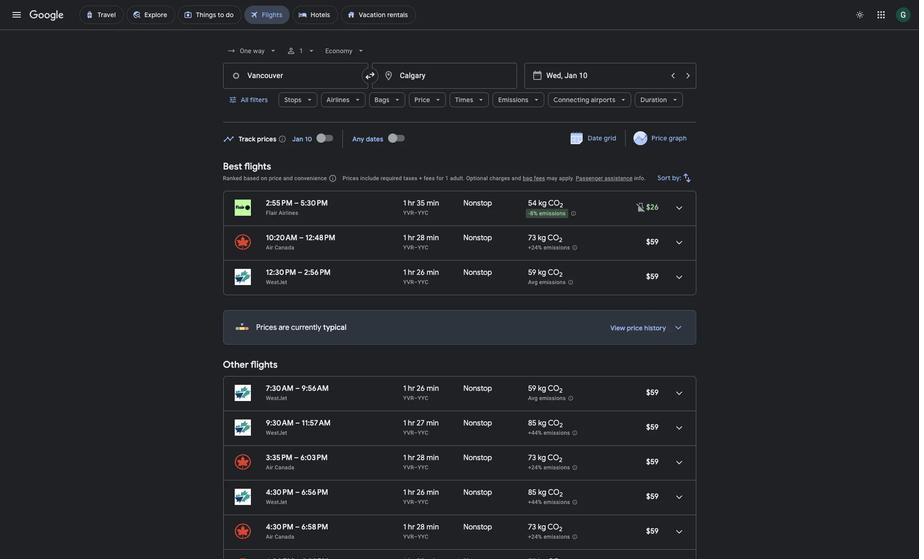Task type: locate. For each thing, give the bounding box(es) containing it.
7 hr from the top
[[408, 488, 415, 498]]

1 59 kg co 2 from the top
[[528, 268, 563, 279]]

flights for other flights
[[251, 359, 278, 371]]

– inside 1 hr 27 min yvr – yyc
[[414, 430, 418, 436]]

+24% for 6:58 pm
[[528, 534, 542, 541]]

3 nonstop flight. element from the top
[[464, 268, 492, 279]]

airlines
[[327, 96, 350, 104], [279, 210, 298, 216]]

date grid button
[[564, 130, 624, 147]]

price right view
[[627, 324, 643, 332]]

4:30 pm for 6:58 pm
[[266, 523, 294, 532]]

0 vertical spatial 59 us dollars text field
[[647, 272, 659, 282]]

fees right bag
[[534, 175, 545, 182]]

hr for 6:56 pm
[[408, 488, 415, 498]]

2 air from the top
[[266, 465, 273, 471]]

1 canada from the top
[[275, 245, 295, 251]]

1 73 kg co 2 from the top
[[528, 234, 563, 244]]

0 vertical spatial total duration 1 hr 26 min. element
[[404, 268, 464, 279]]

73 kg co 2
[[528, 234, 563, 244], [528, 454, 563, 464], [528, 523, 563, 534]]

westjet inside 7:30 am – 9:56 am westjet
[[266, 395, 287, 402]]

+44% for 1 hr 27 min
[[528, 430, 542, 437]]

0 vertical spatial canada
[[275, 245, 295, 251]]

3 +24% emissions from the top
[[528, 534, 571, 541]]

7 nonstop from the top
[[464, 488, 492, 498]]

air
[[266, 245, 273, 251], [266, 465, 273, 471], [266, 534, 273, 541]]

yyc inside 1 hr 27 min yvr – yyc
[[418, 430, 429, 436]]

0 vertical spatial 26
[[417, 268, 425, 277]]

85 kg co 2
[[528, 419, 563, 430], [528, 488, 563, 499]]

and left bag
[[512, 175, 522, 182]]

3 28 from the top
[[417, 523, 425, 532]]

0 vertical spatial airlines
[[327, 96, 350, 104]]

nonstop for 12:48 pm
[[464, 234, 492, 243]]

prices
[[257, 135, 277, 143]]

2 nonstop from the top
[[464, 234, 492, 243]]

6 nonstop flight. element from the top
[[464, 454, 492, 464]]

1 vertical spatial 1 hr 28 min yvr – yyc
[[404, 454, 439, 471]]

nonstop flight. element for 6:58 pm
[[464, 523, 492, 534]]

2:56 pm
[[304, 268, 331, 277]]

0 vertical spatial flights
[[244, 161, 271, 172]]

None text field
[[223, 63, 368, 89], [372, 63, 517, 89], [223, 63, 368, 89], [372, 63, 517, 89]]

1 +44% from the top
[[528, 430, 542, 437]]

2 vertical spatial +24% emissions
[[528, 534, 571, 541]]

westjet inside 9:30 am – 11:57 am westjet
[[266, 430, 287, 436]]

+24% emissions for 12:48 pm
[[528, 245, 571, 251]]

0 vertical spatial +44% emissions
[[528, 430, 571, 437]]

6 yyc from the top
[[418, 465, 429, 471]]

price inside button
[[652, 134, 668, 142]]

canada down 3:35 pm "text box"
[[275, 465, 295, 471]]

canada
[[275, 245, 295, 251], [275, 465, 295, 471], [275, 534, 295, 541]]

1 +24% from the top
[[528, 245, 542, 251]]

1 73 from the top
[[528, 234, 536, 243]]

dates
[[366, 135, 384, 143]]

westjet inside 12:30 pm – 2:56 pm westjet
[[266, 279, 287, 286]]

4 westjet from the top
[[266, 499, 287, 506]]

1 vertical spatial +44%
[[528, 499, 542, 506]]

flight details. leaves vancouver international airport at 7:30 am on wednesday, january 10 and arrives at calgary international airport at 9:56 am on wednesday, january 10. image
[[668, 382, 691, 405]]

59 us dollars text field left 'flight details. leaves vancouver international airport at 9:30 am on wednesday, january 10 and arrives at calgary international airport at 11:57 am on wednesday, january 10.' icon
[[647, 423, 659, 432]]

73 kg co 2 for 6:03 pm
[[528, 454, 563, 464]]

canada inside 4:30 pm – 6:58 pm air canada
[[275, 534, 295, 541]]

3 hr from the top
[[408, 268, 415, 277]]

0 vertical spatial air
[[266, 245, 273, 251]]

2 73 from the top
[[528, 454, 536, 463]]

3 26 from the top
[[417, 488, 425, 498]]

0 vertical spatial 73
[[528, 234, 536, 243]]

1 vertical spatial prices
[[256, 323, 277, 332]]

kg
[[539, 199, 547, 208], [538, 234, 546, 243], [538, 268, 547, 277], [538, 384, 547, 393], [539, 419, 547, 428], [538, 454, 546, 463], [539, 488, 547, 498], [538, 523, 546, 532]]

4:30 pm
[[266, 488, 294, 498], [266, 523, 294, 532]]

1 vertical spatial total duration 1 hr 26 min. element
[[404, 384, 464, 395]]

+24% emissions
[[528, 245, 571, 251], [528, 465, 571, 471], [528, 534, 571, 541]]

2 for 11:57 am
[[560, 422, 563, 430]]

hr for 2:56 pm
[[408, 268, 415, 277]]

1 59 from the top
[[528, 268, 537, 277]]

1 vertical spatial air
[[266, 465, 273, 471]]

1 yyc from the top
[[418, 210, 429, 216]]

all
[[241, 96, 248, 104]]

0 vertical spatial 59 kg co 2
[[528, 268, 563, 279]]

best flights
[[223, 161, 271, 172]]

10:20 am – 12:48 pm air canada
[[266, 234, 336, 251]]

find the best price region
[[223, 127, 697, 154]]

1 vertical spatial 59 us dollars text field
[[647, 423, 659, 432]]

yyc for 6:03 pm
[[418, 465, 429, 471]]

0 horizontal spatial prices
[[256, 323, 277, 332]]

canada inside "3:35 pm – 6:03 pm air canada"
[[275, 465, 295, 471]]

2 vertical spatial 26
[[417, 488, 425, 498]]

4 yvr from the top
[[404, 395, 414, 402]]

1 button
[[283, 40, 320, 62]]

typical
[[323, 323, 347, 332]]

2 vertical spatial 28
[[417, 523, 425, 532]]

min for 6:58 pm
[[427, 523, 439, 532]]

0 vertical spatial price
[[269, 175, 282, 182]]

1 vertical spatial 85
[[528, 488, 537, 498]]

yyc
[[418, 210, 429, 216], [418, 245, 429, 251], [418, 279, 429, 286], [418, 395, 429, 402], [418, 430, 429, 436], [418, 465, 429, 471], [418, 499, 429, 506], [418, 534, 429, 541]]

avg
[[528, 279, 538, 286], [528, 395, 538, 402]]

1 vertical spatial +24%
[[528, 465, 542, 471]]

history
[[645, 324, 667, 332]]

+24%
[[528, 245, 542, 251], [528, 465, 542, 471], [528, 534, 542, 541]]

8 nonstop flight. element from the top
[[464, 523, 492, 534]]

price left graph
[[652, 134, 668, 142]]

Departure time: 2:55 PM. text field
[[266, 199, 293, 208]]

9 nonstop flight. element from the top
[[464, 558, 492, 559]]

$59 left flight details. leaves vancouver international airport at 10:20 am on wednesday, january 10 and arrives at calgary international airport at 12:48 pm on wednesday, january 10. icon on the top of the page
[[647, 238, 659, 247]]

5 yvr from the top
[[404, 430, 414, 436]]

0 vertical spatial 73 kg co 2
[[528, 234, 563, 244]]

$59
[[647, 238, 659, 247], [647, 272, 659, 282], [647, 388, 659, 398], [647, 423, 659, 432], [647, 458, 659, 467], [647, 492, 659, 502], [647, 527, 659, 536]]

2 yvr from the top
[[404, 245, 414, 251]]

None search field
[[223, 40, 697, 123]]

3 73 from the top
[[528, 523, 536, 532]]

emissions for 6:58 pm
[[544, 534, 571, 541]]

$59 for 6:56 pm
[[647, 492, 659, 502]]

co
[[549, 199, 560, 208], [548, 234, 560, 243], [548, 268, 560, 277], [548, 384, 560, 393], [548, 419, 560, 428], [548, 454, 560, 463], [548, 488, 560, 498], [548, 523, 560, 532]]

yyc inside 1 hr 35 min yvr – yyc
[[418, 210, 429, 216]]

59 us dollars text field left flight details. leaves vancouver international airport at 10:20 am on wednesday, january 10 and arrives at calgary international airport at 12:48 pm on wednesday, january 10. icon on the top of the page
[[647, 238, 659, 247]]

nonstop flight. element
[[464, 199, 492, 209], [464, 234, 492, 244], [464, 268, 492, 279], [464, 384, 492, 395], [464, 419, 492, 430], [464, 454, 492, 464], [464, 488, 492, 499], [464, 523, 492, 534], [464, 558, 492, 559]]

7 $59 from the top
[[647, 527, 659, 536]]

air inside 10:20 am – 12:48 pm air canada
[[266, 245, 273, 251]]

8 nonstop from the top
[[464, 523, 492, 532]]

Departure time: 3:35 PM. text field
[[266, 454, 293, 463]]

2 28 from the top
[[417, 454, 425, 463]]

4:30 pm up departure time: 6:00 pm. 'text field'
[[266, 523, 294, 532]]

2 and from the left
[[512, 175, 522, 182]]

apply.
[[559, 175, 575, 182]]

– inside 12:30 pm – 2:56 pm westjet
[[298, 268, 303, 277]]

4:30 pm inside 4:30 pm – 6:56 pm westjet
[[266, 488, 294, 498]]

airlines right 'stops' popup button
[[327, 96, 350, 104]]

yvr
[[404, 210, 414, 216], [404, 245, 414, 251], [404, 279, 414, 286], [404, 395, 414, 402], [404, 430, 414, 436], [404, 465, 414, 471], [404, 499, 414, 506], [404, 534, 414, 541]]

2 59 from the top
[[528, 384, 537, 393]]

7 nonstop flight. element from the top
[[464, 488, 492, 499]]

59 US dollars text field
[[647, 492, 659, 502], [647, 527, 659, 536]]

yvr for 2:56 pm
[[404, 279, 414, 286]]

1 vertical spatial 28
[[417, 454, 425, 463]]

59 us dollars text field left 'flight details. leaves vancouver international airport at 4:30 pm on wednesday, january 10 and arrives at calgary international airport at 6:56 pm on wednesday, january 10.' icon
[[647, 492, 659, 502]]

1 vertical spatial avg emissions
[[528, 395, 566, 402]]

1 inside 1 hr 27 min yvr – yyc
[[404, 419, 406, 428]]

air down 4:30 pm text field
[[266, 534, 273, 541]]

3 yyc from the top
[[418, 279, 429, 286]]

emissions
[[540, 210, 566, 217], [544, 245, 571, 251], [540, 279, 566, 286], [540, 395, 566, 402], [544, 430, 571, 437], [544, 465, 571, 471], [544, 499, 571, 506], [544, 534, 571, 541]]

1 vertical spatial airlines
[[279, 210, 298, 216]]

airports
[[591, 96, 616, 104]]

26 for 9:56 am
[[417, 384, 425, 393]]

1 vertical spatial avg
[[528, 395, 538, 402]]

total duration 1 hr 26 min. element for 2:56 pm
[[404, 268, 464, 279]]

4:30 pm up 4:30 pm text field
[[266, 488, 294, 498]]

0 horizontal spatial and
[[283, 175, 293, 182]]

leaves vancouver international airport at 3:35 pm on wednesday, january 10 and arrives at calgary international airport at 6:03 pm on wednesday, january 10. element
[[266, 454, 328, 463]]

1 nonstop from the top
[[464, 199, 492, 208]]

westjet
[[266, 279, 287, 286], [266, 395, 287, 402], [266, 430, 287, 436], [266, 499, 287, 506]]

1 horizontal spatial airlines
[[327, 96, 350, 104]]

kg for 11:57 am
[[539, 419, 547, 428]]

yyc for 6:58 pm
[[418, 534, 429, 541]]

2 +24% from the top
[[528, 465, 542, 471]]

date grid
[[588, 134, 616, 142]]

0 vertical spatial 4:30 pm
[[266, 488, 294, 498]]

canada for 3:35 pm
[[275, 465, 295, 471]]

hr for 6:03 pm
[[408, 454, 415, 463]]

6 nonstop from the top
[[464, 454, 492, 463]]

1 4:30 pm from the top
[[266, 488, 294, 498]]

canada inside 10:20 am – 12:48 pm air canada
[[275, 245, 295, 251]]

+44%
[[528, 430, 542, 437], [528, 499, 542, 506]]

5 nonstop flight. element from the top
[[464, 419, 492, 430]]

3 canada from the top
[[275, 534, 295, 541]]

6 yvr from the top
[[404, 465, 414, 471]]

59 kg co 2 for 9:56 am
[[528, 384, 563, 395]]

total duration 1 hr 35 min. element
[[404, 199, 464, 209]]

0 vertical spatial 59 us dollars text field
[[647, 492, 659, 502]]

avg for 2:56 pm
[[528, 279, 538, 286]]

duration button
[[635, 89, 683, 111]]

2 for 12:48 pm
[[560, 236, 563, 244]]

hr
[[408, 199, 415, 208], [408, 234, 415, 243], [408, 268, 415, 277], [408, 384, 415, 393], [408, 419, 415, 428], [408, 454, 415, 463], [408, 488, 415, 498], [408, 523, 415, 532]]

2 vertical spatial 73 kg co 2
[[528, 523, 563, 534]]

connecting airports button
[[548, 89, 632, 111]]

2
[[560, 202, 563, 210], [560, 236, 563, 244], [560, 271, 563, 279], [560, 387, 563, 395], [560, 422, 563, 430], [560, 456, 563, 464], [560, 491, 563, 499], [560, 526, 563, 534]]

7:30 am – 9:56 am westjet
[[266, 384, 329, 402]]

nonstop flight. element for 12:48 pm
[[464, 234, 492, 244]]

8 yyc from the top
[[418, 534, 429, 541]]

1 vertical spatial +24% emissions
[[528, 465, 571, 471]]

leaves vancouver international airport at 4:30 pm on wednesday, january 10 and arrives at calgary international airport at 6:56 pm on wednesday, january 10. element
[[266, 488, 328, 498]]

yvr inside 1 hr 35 min yvr – yyc
[[404, 210, 414, 216]]

3 $59 from the top
[[647, 388, 659, 398]]

59
[[528, 268, 537, 277], [528, 384, 537, 393]]

73 for 6:58 pm
[[528, 523, 536, 532]]

learn more about tracked prices image
[[278, 135, 287, 143]]

59 for 2:56 pm
[[528, 268, 537, 277]]

5 hr from the top
[[408, 419, 415, 428]]

main content
[[223, 127, 697, 559]]

59 us dollars text field left flight details. leaves vancouver international airport at 3:35 pm on wednesday, january 10 and arrives at calgary international airport at 6:03 pm on wednesday, january 10. icon
[[647, 458, 659, 467]]

1 inside 1 hr 35 min yvr – yyc
[[404, 199, 406, 208]]

2 +24% emissions from the top
[[528, 465, 571, 471]]

73 kg co 2 for 6:58 pm
[[528, 523, 563, 534]]

1 59 us dollars text field from the top
[[647, 272, 659, 282]]

1 avg emissions from the top
[[528, 279, 566, 286]]

1 1 hr 26 min yvr – yyc from the top
[[404, 268, 439, 286]]

9:30 am – 11:57 am westjet
[[266, 419, 331, 436]]

7 yvr from the top
[[404, 499, 414, 506]]

2 vertical spatial 1 hr 28 min yvr – yyc
[[404, 523, 439, 541]]

5:30 pm
[[301, 199, 328, 208]]

59 US dollars text field
[[647, 238, 659, 247], [647, 458, 659, 467]]

fees right +
[[424, 175, 435, 182]]

2 1 hr 26 min yvr – yyc from the top
[[404, 384, 439, 402]]

– inside 1 hr 35 min yvr – yyc
[[414, 210, 418, 216]]

avg emissions
[[528, 279, 566, 286], [528, 395, 566, 402]]

prices right learn more about ranking icon
[[343, 175, 359, 182]]

min for 12:48 pm
[[427, 234, 439, 243]]

yyc for 6:56 pm
[[418, 499, 429, 506]]

hr inside 1 hr 27 min yvr – yyc
[[408, 419, 415, 428]]

price inside popup button
[[415, 96, 430, 104]]

Arrival time: 6:03 PM. text field
[[301, 454, 328, 463]]

2 59 us dollars text field from the top
[[647, 458, 659, 467]]

1 total duration 1 hr 26 min. element from the top
[[404, 268, 464, 279]]

2 59 kg co 2 from the top
[[528, 384, 563, 395]]

nonstop for 6:58 pm
[[464, 523, 492, 532]]

4 yyc from the top
[[418, 395, 429, 402]]

westjet down 12:30 pm
[[266, 279, 287, 286]]

73 for 6:03 pm
[[528, 454, 536, 463]]

include
[[361, 175, 379, 182]]

1 for 11:57 am
[[404, 419, 406, 428]]

yyc for 9:56 am
[[418, 395, 429, 402]]

canada down 10:20 am text field
[[275, 245, 295, 251]]

2 avg from the top
[[528, 395, 538, 402]]

+24% emissions for 6:03 pm
[[528, 465, 571, 471]]

3 air from the top
[[266, 534, 273, 541]]

connecting airports
[[554, 96, 616, 104]]

1 vertical spatial price
[[627, 324, 643, 332]]

73
[[528, 234, 536, 243], [528, 454, 536, 463], [528, 523, 536, 532]]

Departure time: 12:30 PM. text field
[[266, 268, 296, 277]]

1 horizontal spatial price
[[652, 134, 668, 142]]

27
[[417, 419, 425, 428]]

6:56 pm
[[302, 488, 328, 498]]

yvr inside 1 hr 27 min yvr – yyc
[[404, 430, 414, 436]]

4 nonstop from the top
[[464, 384, 492, 393]]

1 28 from the top
[[417, 234, 425, 243]]

air down 3:35 pm "text box"
[[266, 465, 273, 471]]

avg for 9:56 am
[[528, 395, 538, 402]]

1 avg from the top
[[528, 279, 538, 286]]

59 kg co 2
[[528, 268, 563, 279], [528, 384, 563, 395]]

2 vertical spatial 1 hr 26 min yvr – yyc
[[404, 488, 439, 506]]

1 vertical spatial 59 us dollars text field
[[647, 458, 659, 467]]

nonstop
[[464, 199, 492, 208], [464, 234, 492, 243], [464, 268, 492, 277], [464, 384, 492, 393], [464, 419, 492, 428], [464, 454, 492, 463], [464, 488, 492, 498], [464, 523, 492, 532]]

5 nonstop from the top
[[464, 419, 492, 428]]

flights up based
[[244, 161, 271, 172]]

1 vertical spatial flights
[[251, 359, 278, 371]]

+44% emissions for 1 hr 26 min
[[528, 499, 571, 506]]

2 vertical spatial +24%
[[528, 534, 542, 541]]

$59 for 6:03 pm
[[647, 458, 659, 467]]

0 vertical spatial 85
[[528, 419, 537, 428]]

28 for 6:03 pm
[[417, 454, 425, 463]]

2 total duration 1 hr 26 min. element from the top
[[404, 384, 464, 395]]

main content containing best flights
[[223, 127, 697, 559]]

1 vertical spatial 1 hr 26 min yvr – yyc
[[404, 384, 439, 402]]

3 +24% from the top
[[528, 534, 542, 541]]

min for 5:30 pm
[[427, 199, 439, 208]]

leaves vancouver international airport at 4:30 pm on wednesday, january 10 and arrives at calgary international airport at 6:58 pm on wednesday, january 10. element
[[266, 523, 328, 532]]

nonstop for 11:57 am
[[464, 419, 492, 428]]

nonstop flight. element for 6:03 pm
[[464, 454, 492, 464]]

flight details. leaves vancouver international airport at 10:20 am on wednesday, january 10 and arrives at calgary international airport at 12:48 pm on wednesday, january 10. image
[[668, 232, 691, 254]]

1 85 kg co 2 from the top
[[528, 419, 563, 430]]

0 vertical spatial 1 hr 28 min yvr – yyc
[[404, 234, 439, 251]]

1 vertical spatial 59
[[528, 384, 537, 393]]

price right 'on'
[[269, 175, 282, 182]]

1 vertical spatial 4:30 pm
[[266, 523, 294, 532]]

yvr for 11:57 am
[[404, 430, 414, 436]]

air inside 4:30 pm – 6:58 pm air canada
[[266, 534, 273, 541]]

prices left are at left
[[256, 323, 277, 332]]

1 vertical spatial 26
[[417, 384, 425, 393]]

6 hr from the top
[[408, 454, 415, 463]]

2 59 us dollars text field from the top
[[647, 423, 659, 432]]

grid
[[604, 134, 616, 142]]

0 vertical spatial price
[[415, 96, 430, 104]]

air down 10:20 am
[[266, 245, 273, 251]]

flights
[[244, 161, 271, 172], [251, 359, 278, 371]]

– inside 10:20 am – 12:48 pm air canada
[[299, 234, 304, 243]]

3 1 hr 26 min yvr – yyc from the top
[[404, 488, 439, 506]]

kg inside 54 kg co 2
[[539, 199, 547, 208]]

$59 for 6:58 pm
[[647, 527, 659, 536]]

westjet down departure time: 4:30 pm. text box
[[266, 499, 287, 506]]

2 1 hr 28 min yvr – yyc from the top
[[404, 454, 439, 471]]

bags
[[375, 96, 390, 104]]

+44% emissions for 1 hr 27 min
[[528, 430, 571, 437]]

westjet down 9:30 am
[[266, 430, 287, 436]]

1 yvr from the top
[[404, 210, 414, 216]]

westjet down 7:30 am text field
[[266, 395, 287, 402]]

track
[[239, 135, 256, 143]]

1 59 us dollars text field from the top
[[647, 238, 659, 247]]

2 westjet from the top
[[266, 395, 287, 402]]

1 vertical spatial price
[[652, 134, 668, 142]]

0 vertical spatial 59
[[528, 268, 537, 277]]

1 vertical spatial +44% emissions
[[528, 499, 571, 506]]

+44% for 1 hr 26 min
[[528, 499, 542, 506]]

1 hr 26 min yvr – yyc
[[404, 268, 439, 286], [404, 384, 439, 402], [404, 488, 439, 506]]

Departure time: 4:30 PM. text field
[[266, 488, 294, 498]]

flight details. leaves vancouver international airport at 3:35 pm on wednesday, january 10 and arrives at calgary international airport at 6:03 pm on wednesday, january 10. image
[[668, 452, 691, 474]]

0 vertical spatial avg
[[528, 279, 538, 286]]

$59 left flight details. leaves vancouver international airport at 4:30 pm on wednesday, january 10 and arrives at calgary international airport at 6:58 pm on wednesday, january 10. image
[[647, 527, 659, 536]]

26 for 2:56 pm
[[417, 268, 425, 277]]

$59 left 'flight details. leaves vancouver international airport at 9:30 am on wednesday, january 10 and arrives at calgary international airport at 11:57 am on wednesday, january 10.' icon
[[647, 423, 659, 432]]

3 westjet from the top
[[266, 430, 287, 436]]

2 for 6:58 pm
[[560, 526, 563, 534]]

hr inside 1 hr 35 min yvr – yyc
[[408, 199, 415, 208]]

2 avg emissions from the top
[[528, 395, 566, 402]]

2 59 us dollars text field from the top
[[647, 527, 659, 536]]

prices
[[343, 175, 359, 182], [256, 323, 277, 332]]

1 hr 27 min yvr – yyc
[[404, 419, 439, 436]]

59 us dollars text field left flight details. leaves vancouver international airport at 4:30 pm on wednesday, january 10 and arrives at calgary international airport at 6:58 pm on wednesday, january 10. image
[[647, 527, 659, 536]]

2 +44% from the top
[[528, 499, 542, 506]]

2 hr from the top
[[408, 234, 415, 243]]

1 horizontal spatial prices
[[343, 175, 359, 182]]

3:35 pm
[[266, 454, 293, 463]]

8%
[[531, 210, 538, 217]]

9:56 am
[[302, 384, 329, 393]]

1 horizontal spatial and
[[512, 175, 522, 182]]

leaves vancouver international airport at 6:00 pm on wednesday, january 10 and arrives at calgary international airport at 8:28 pm on wednesday, january 10. element
[[266, 558, 329, 559]]

1 westjet from the top
[[266, 279, 287, 286]]

1 vertical spatial 73
[[528, 454, 536, 463]]

0 vertical spatial +44%
[[528, 430, 542, 437]]

2 73 kg co 2 from the top
[[528, 454, 563, 464]]

0 vertical spatial 59 us dollars text field
[[647, 238, 659, 247]]

and left convenience
[[283, 175, 293, 182]]

2 vertical spatial canada
[[275, 534, 295, 541]]

0 vertical spatial avg emissions
[[528, 279, 566, 286]]

1 inside popup button
[[300, 47, 303, 55]]

10
[[305, 135, 312, 143]]

0 vertical spatial 1 hr 26 min yvr – yyc
[[404, 268, 439, 286]]

all filters
[[241, 96, 268, 104]]

leaves vancouver international airport at 12:30 pm on wednesday, january 10 and arrives at calgary international airport at 2:56 pm on wednesday, january 10. element
[[266, 268, 331, 277]]

59 us dollars text field left 'flight details. leaves vancouver international airport at 12:30 pm on wednesday, january 10 and arrives at calgary international airport at 2:56 pm on wednesday, january 10.' image
[[647, 272, 659, 282]]

4:30 pm inside 4:30 pm – 6:58 pm air canada
[[266, 523, 294, 532]]

total duration 1 hr 26 min. element
[[404, 268, 464, 279], [404, 384, 464, 395], [404, 488, 464, 499]]

prices for prices are currently typical
[[256, 323, 277, 332]]

Arrival time: 8:28 PM. text field
[[302, 558, 329, 559]]

1 vertical spatial canada
[[275, 465, 295, 471]]

1 horizontal spatial fees
[[534, 175, 545, 182]]

7 yyc from the top
[[418, 499, 429, 506]]

none search field containing all filters
[[223, 40, 697, 123]]

hr for 11:57 am
[[408, 419, 415, 428]]

1 85 from the top
[[528, 419, 537, 428]]

fees
[[424, 175, 435, 182], [534, 175, 545, 182]]

total duration 1 hr 26 min. element for 9:56 am
[[404, 384, 464, 395]]

co for 11:57 am
[[548, 419, 560, 428]]

for
[[437, 175, 444, 182]]

$59 left flight details. leaves vancouver international airport at 3:35 pm on wednesday, january 10 and arrives at calgary international airport at 6:03 pm on wednesday, january 10. icon
[[647, 458, 659, 467]]

Arrival time: 2:56 PM. text field
[[304, 268, 331, 277]]

– inside 2:55 pm – 5:30 pm flair airlines
[[294, 199, 299, 208]]

avg emissions for 9:56 am
[[528, 395, 566, 402]]

4 nonstop flight. element from the top
[[464, 384, 492, 395]]

1 hr 26 min yvr – yyc for 9:56 am
[[404, 384, 439, 402]]

1 total duration 1 hr 28 min. element from the top
[[404, 234, 464, 244]]

0 vertical spatial +24%
[[528, 245, 542, 251]]

total duration 1 hr 28 min. element
[[404, 234, 464, 244], [404, 454, 464, 464], [404, 523, 464, 534], [404, 558, 464, 559]]

air inside "3:35 pm – 6:03 pm air canada"
[[266, 465, 273, 471]]

59 US dollars text field
[[647, 272, 659, 282], [647, 423, 659, 432]]

2 +44% emissions from the top
[[528, 499, 571, 506]]

1 hr 28 min yvr – yyc for 6:03 pm
[[404, 454, 439, 471]]

Departure time: 6:00 PM. text field
[[266, 558, 294, 559]]

min inside 1 hr 35 min yvr – yyc
[[427, 199, 439, 208]]

airlines down leaves vancouver international airport at 2:55 pm on wednesday, january 10 and arrives at calgary international airport at 5:30 pm on wednesday, january 10. 'element' at the left top of page
[[279, 210, 298, 216]]

28 for 6:58 pm
[[417, 523, 425, 532]]

1 hr 28 min yvr – yyc for 6:58 pm
[[404, 523, 439, 541]]

5 $59 from the top
[[647, 458, 659, 467]]

8 hr from the top
[[408, 523, 415, 532]]

flights right other
[[251, 359, 278, 371]]

2 85 from the top
[[528, 488, 537, 498]]

adult.
[[450, 175, 465, 182]]

2 vertical spatial air
[[266, 534, 273, 541]]

westjet inside 4:30 pm – 6:56 pm westjet
[[266, 499, 287, 506]]

3 yvr from the top
[[404, 279, 414, 286]]

1 hr from the top
[[408, 199, 415, 208]]

2 vertical spatial 73
[[528, 523, 536, 532]]

6:03 pm
[[301, 454, 328, 463]]

air for 4:30 pm
[[266, 534, 273, 541]]

$59 left 'flight details. leaves vancouver international airport at 12:30 pm on wednesday, january 10 and arrives at calgary international airport at 2:56 pm on wednesday, january 10.' image
[[647, 272, 659, 282]]

4 hr from the top
[[408, 384, 415, 393]]

2 total duration 1 hr 28 min. element from the top
[[404, 454, 464, 464]]

1 vertical spatial 85 kg co 2
[[528, 488, 563, 499]]

+44% emissions
[[528, 430, 571, 437], [528, 499, 571, 506]]

1 vertical spatial 59 kg co 2
[[528, 384, 563, 395]]

1 vertical spatial 73 kg co 2
[[528, 454, 563, 464]]

2 nonstop flight. element from the top
[[464, 234, 492, 244]]

$59 left flight details. leaves vancouver international airport at 7:30 am on wednesday, january 10 and arrives at calgary international airport at 9:56 am on wednesday, january 10. image
[[647, 388, 659, 398]]

co for 6:03 pm
[[548, 454, 560, 463]]

nonstop flight. element for 5:30 pm
[[464, 199, 492, 209]]

yvr for 12:48 pm
[[404, 245, 414, 251]]

price right bags popup button
[[415, 96, 430, 104]]

price
[[269, 175, 282, 182], [627, 324, 643, 332]]

2 vertical spatial total duration 1 hr 26 min. element
[[404, 488, 464, 499]]

min inside 1 hr 27 min yvr – yyc
[[427, 419, 439, 428]]

3 1 hr 28 min yvr – yyc from the top
[[404, 523, 439, 541]]

59 us dollars text field for 73
[[647, 527, 659, 536]]

Arrival time: 6:56 PM. text field
[[302, 488, 328, 498]]

0 vertical spatial +24% emissions
[[528, 245, 571, 251]]

1 +24% emissions from the top
[[528, 245, 571, 251]]

1 vertical spatial 59 us dollars text field
[[647, 527, 659, 536]]

flight details. leaves vancouver international airport at 9:30 am on wednesday, january 10 and arrives at calgary international airport at 11:57 am on wednesday, january 10. image
[[668, 417, 691, 439]]

0 horizontal spatial airlines
[[279, 210, 298, 216]]

nonstop for 5:30 pm
[[464, 199, 492, 208]]

0 vertical spatial prices
[[343, 175, 359, 182]]

None field
[[223, 43, 281, 59], [322, 43, 369, 59], [223, 43, 281, 59], [322, 43, 369, 59]]

0 vertical spatial 85 kg co 2
[[528, 419, 563, 430]]

view price history
[[611, 324, 667, 332]]

3 total duration 1 hr 28 min. element from the top
[[404, 523, 464, 534]]

flight details. leaves vancouver international airport at 2:55 pm on wednesday, january 10 and arrives at calgary international airport at 5:30 pm on wednesday, january 10. image
[[668, 197, 691, 219]]

westjet for 4:30 pm
[[266, 499, 287, 506]]

2:55 pm
[[266, 199, 293, 208]]

8 yvr from the top
[[404, 534, 414, 541]]

$59 left 'flight details. leaves vancouver international airport at 4:30 pm on wednesday, january 10 and arrives at calgary international airport at 6:56 pm on wednesday, january 10.' icon
[[647, 492, 659, 502]]

2 inside 54 kg co 2
[[560, 202, 563, 210]]

co inside 54 kg co 2
[[549, 199, 560, 208]]

co for 5:30 pm
[[549, 199, 560, 208]]

3 73 kg co 2 from the top
[[528, 523, 563, 534]]

1
[[300, 47, 303, 55], [446, 175, 449, 182], [404, 199, 406, 208], [404, 234, 406, 243], [404, 268, 406, 277], [404, 384, 406, 393], [404, 419, 406, 428], [404, 454, 406, 463], [404, 488, 406, 498], [404, 523, 406, 532]]

1 +44% emissions from the top
[[528, 430, 571, 437]]

+24% for 12:48 pm
[[528, 245, 542, 251]]

canada down 4:30 pm text field
[[275, 534, 295, 541]]

kg for 6:03 pm
[[538, 454, 546, 463]]

hr for 12:48 pm
[[408, 234, 415, 243]]

0 horizontal spatial price
[[415, 96, 430, 104]]

1 $59 from the top
[[647, 238, 659, 247]]

bags button
[[369, 89, 405, 111]]

0 horizontal spatial fees
[[424, 175, 435, 182]]

1 nonstop flight. element from the top
[[464, 199, 492, 209]]

–
[[294, 199, 299, 208], [414, 210, 418, 216], [299, 234, 304, 243], [414, 245, 418, 251], [298, 268, 303, 277], [414, 279, 418, 286], [295, 384, 300, 393], [414, 395, 418, 402], [296, 419, 300, 428], [414, 430, 418, 436], [294, 454, 299, 463], [414, 465, 418, 471], [295, 488, 300, 498], [414, 499, 418, 506], [295, 523, 300, 532], [414, 534, 418, 541]]

0 vertical spatial 28
[[417, 234, 425, 243]]

Arrival time: 6:58 PM. text field
[[302, 523, 328, 532]]



Task type: vqa. For each thing, say whether or not it's contained in the screenshot.


Task type: describe. For each thing, give the bounding box(es) containing it.
price for price graph
[[652, 134, 668, 142]]

convenience
[[295, 175, 327, 182]]

view price history image
[[667, 317, 690, 339]]

Arrival time: 12:48 PM. text field
[[306, 234, 336, 243]]

1 for 6:03 pm
[[404, 454, 406, 463]]

prices for prices include required taxes + fees for 1 adult. optional charges and bag fees may apply. passenger assistance
[[343, 175, 359, 182]]

$59 for 2:56 pm
[[647, 272, 659, 282]]

26 US dollars text field
[[647, 203, 659, 212]]

11:57 am
[[302, 419, 331, 428]]

– inside 7:30 am – 9:56 am westjet
[[295, 384, 300, 393]]

jan
[[292, 135, 304, 143]]

track prices
[[239, 135, 277, 143]]

nonstop for 9:56 am
[[464, 384, 492, 393]]

assistance
[[605, 175, 633, 182]]

price graph button
[[628, 130, 695, 147]]

$59 for 9:56 am
[[647, 388, 659, 398]]

1 horizontal spatial price
[[627, 324, 643, 332]]

+
[[419, 175, 422, 182]]

2 fees from the left
[[534, 175, 545, 182]]

leaves vancouver international airport at 2:55 pm on wednesday, january 10 and arrives at calgary international airport at 5:30 pm on wednesday, january 10. element
[[266, 199, 328, 208]]

ranked
[[223, 175, 242, 182]]

price button
[[409, 89, 446, 111]]

yvr for 5:30 pm
[[404, 210, 414, 216]]

nonstop for 6:56 pm
[[464, 488, 492, 498]]

– inside 9:30 am – 11:57 am westjet
[[296, 419, 300, 428]]

59 kg co 2 for 2:56 pm
[[528, 268, 563, 279]]

yvr for 9:56 am
[[404, 395, 414, 402]]

stops button
[[279, 89, 317, 111]]

duration
[[641, 96, 668, 104]]

1 fees from the left
[[424, 175, 435, 182]]

emissions for 11:57 am
[[544, 430, 571, 437]]

charges
[[490, 175, 511, 182]]

passenger
[[576, 175, 604, 182]]

sort by:
[[658, 174, 682, 182]]

– inside "3:35 pm – 6:03 pm air canada"
[[294, 454, 299, 463]]

min for 6:56 pm
[[427, 488, 439, 498]]

1 for 2:56 pm
[[404, 268, 406, 277]]

currently
[[291, 323, 322, 332]]

by:
[[672, 174, 682, 182]]

co for 12:48 pm
[[548, 234, 560, 243]]

emissions for 6:56 pm
[[544, 499, 571, 506]]

sort by: button
[[654, 167, 697, 189]]

airlines inside 2:55 pm – 5:30 pm flair airlines
[[279, 210, 298, 216]]

min for 9:56 am
[[427, 384, 439, 393]]

4:30 pm – 6:58 pm air canada
[[266, 523, 328, 541]]

canada for 4:30 pm
[[275, 534, 295, 541]]

kg for 6:56 pm
[[539, 488, 547, 498]]

85 kg co 2 for 1 hr 26 min
[[528, 488, 563, 499]]

learn more about ranking image
[[329, 174, 337, 183]]

emissions for 12:48 pm
[[544, 245, 571, 251]]

stops
[[284, 96, 302, 104]]

yvr for 6:58 pm
[[404, 534, 414, 541]]

graph
[[669, 134, 687, 142]]

other
[[223, 359, 249, 371]]

yvr for 6:03 pm
[[404, 465, 414, 471]]

nonstop for 6:03 pm
[[464, 454, 492, 463]]

avg emissions for 2:56 pm
[[528, 279, 566, 286]]

optional
[[467, 175, 488, 182]]

kg for 12:48 pm
[[538, 234, 546, 243]]

Arrival time: 5:30 PM. text field
[[301, 199, 328, 208]]

1 hr 26 min yvr – yyc for 6:56 pm
[[404, 488, 439, 506]]

hr for 5:30 pm
[[408, 199, 415, 208]]

taxes
[[404, 175, 418, 182]]

2 for 6:03 pm
[[560, 456, 563, 464]]

6:58 pm
[[302, 523, 328, 532]]

7:30 am
[[266, 384, 294, 393]]

2 for 5:30 pm
[[560, 202, 563, 210]]

filters
[[250, 96, 268, 104]]

1 for 5:30 pm
[[404, 199, 406, 208]]

leaves vancouver international airport at 10:20 am on wednesday, january 10 and arrives at calgary international airport at 12:48 pm on wednesday, january 10. element
[[266, 234, 336, 243]]

loading results progress bar
[[0, 30, 920, 31]]

co for 2:56 pm
[[548, 268, 560, 277]]

Arrival time: 9:56 AM. text field
[[302, 384, 329, 393]]

+24% for 6:03 pm
[[528, 465, 542, 471]]

air for 3:35 pm
[[266, 465, 273, 471]]

change appearance image
[[849, 4, 872, 26]]

leaves vancouver international airport at 9:30 am on wednesday, january 10 and arrives at calgary international airport at 11:57 am on wednesday, january 10. element
[[266, 419, 331, 428]]

59 us dollars text field for 12:48 pm
[[647, 238, 659, 247]]

on
[[261, 175, 268, 182]]

nonstop flight. element for 2:56 pm
[[464, 268, 492, 279]]

1 hr 26 min yvr – yyc for 2:56 pm
[[404, 268, 439, 286]]

ranked based on price and convenience
[[223, 175, 327, 182]]

nonstop flight. element for 11:57 am
[[464, 419, 492, 430]]

best
[[223, 161, 242, 172]]

1 for 6:58 pm
[[404, 523, 406, 532]]

sort
[[658, 174, 671, 182]]

28 for 12:48 pm
[[417, 234, 425, 243]]

-8% emissions
[[529, 210, 566, 217]]

hr for 6:58 pm
[[408, 523, 415, 532]]

Departure time: 9:30 AM. text field
[[266, 419, 294, 428]]

12:30 pm
[[266, 268, 296, 277]]

required
[[381, 175, 402, 182]]

2 for 9:56 am
[[560, 387, 563, 395]]

this price for this flight doesn't include overhead bin access. if you need a carry-on bag, use the bags filter to update prices. image
[[636, 202, 647, 213]]

min for 6:03 pm
[[427, 454, 439, 463]]

Departure time: 10:20 AM. text field
[[266, 234, 298, 243]]

total duration 1 hr 28 min. element for 6:58 pm
[[404, 523, 464, 534]]

$26
[[647, 203, 659, 212]]

4:30 pm for 6:56 pm
[[266, 488, 294, 498]]

1 hr 28 min yvr – yyc for 12:48 pm
[[404, 234, 439, 251]]

73 kg co 2 for 12:48 pm
[[528, 234, 563, 244]]

min for 2:56 pm
[[427, 268, 439, 277]]

– inside 4:30 pm – 6:56 pm westjet
[[295, 488, 300, 498]]

10:20 am
[[266, 234, 298, 243]]

59 for 9:56 am
[[528, 384, 537, 393]]

85 kg co 2 for 1 hr 27 min
[[528, 419, 563, 430]]

may
[[547, 175, 558, 182]]

– inside 4:30 pm – 6:58 pm air canada
[[295, 523, 300, 532]]

times
[[455, 96, 474, 104]]

nonstop for 2:56 pm
[[464, 268, 492, 277]]

12:30 pm – 2:56 pm westjet
[[266, 268, 331, 286]]

co for 9:56 am
[[548, 384, 560, 393]]

prices are currently typical
[[256, 323, 347, 332]]

flight details. leaves vancouver international airport at 12:30 pm on wednesday, january 10 and arrives at calgary international airport at 2:56 pm on wednesday, january 10. image
[[668, 266, 691, 289]]

2 for 2:56 pm
[[560, 271, 563, 279]]

$59 for 12:48 pm
[[647, 238, 659, 247]]

total duration 1 hr 26 min. element for 6:56 pm
[[404, 488, 464, 499]]

any
[[353, 135, 365, 143]]

emissions button
[[493, 89, 545, 111]]

85 for 1 hr 27 min
[[528, 419, 537, 428]]

4:30 pm – 6:56 pm westjet
[[266, 488, 328, 506]]

Departure time: 7:30 AM. text field
[[266, 384, 294, 393]]

canada for 10:20 am
[[275, 245, 295, 251]]

yyc for 11:57 am
[[418, 430, 429, 436]]

Departure text field
[[547, 63, 665, 88]]

westjet for 9:30 am
[[266, 430, 287, 436]]

leaves vancouver international airport at 7:30 am on wednesday, january 10 and arrives at calgary international airport at 9:56 am on wednesday, january 10. element
[[266, 384, 329, 393]]

0 horizontal spatial price
[[269, 175, 282, 182]]

jan 10
[[292, 135, 312, 143]]

1 hr 35 min yvr – yyc
[[404, 199, 439, 216]]

based
[[244, 175, 260, 182]]

airlines inside popup button
[[327, 96, 350, 104]]

are
[[279, 323, 290, 332]]

54 kg co 2
[[528, 199, 563, 210]]

swap origin and destination. image
[[365, 70, 376, 81]]

any dates
[[353, 135, 384, 143]]

emissions
[[499, 96, 529, 104]]

Arrival time: 11:57 AM. text field
[[302, 419, 331, 428]]

total duration 1 hr 27 min. element
[[404, 419, 464, 430]]

co for 6:56 pm
[[548, 488, 560, 498]]

airlines button
[[321, 89, 366, 111]]

-
[[529, 210, 531, 217]]

59 US dollars text field
[[647, 388, 659, 398]]

main menu image
[[11, 9, 22, 20]]

date
[[588, 134, 603, 142]]

other flights
[[223, 359, 278, 371]]

59 us dollars text field for 59
[[647, 272, 659, 282]]

price graph
[[652, 134, 687, 142]]

kg for 5:30 pm
[[539, 199, 547, 208]]

flight details. leaves vancouver international airport at 4:30 pm on wednesday, january 10 and arrives at calgary international airport at 6:56 pm on wednesday, january 10. image
[[668, 486, 691, 509]]

1 and from the left
[[283, 175, 293, 182]]

54
[[528, 199, 537, 208]]

passenger assistance button
[[576, 175, 633, 182]]

$59 for 11:57 am
[[647, 423, 659, 432]]

view
[[611, 324, 626, 332]]

59 us dollars text field for 85
[[647, 423, 659, 432]]

59 us dollars text field for 6:03 pm
[[647, 458, 659, 467]]

3:35 pm – 6:03 pm air canada
[[266, 454, 328, 471]]

prices include required taxes + fees for 1 adult. optional charges and bag fees may apply. passenger assistance
[[343, 175, 633, 182]]

kg for 9:56 am
[[538, 384, 547, 393]]

2 for 6:56 pm
[[560, 491, 563, 499]]

2:55 pm – 5:30 pm flair airlines
[[266, 199, 328, 216]]

4 total duration 1 hr 28 min. element from the top
[[404, 558, 464, 559]]

hr for 9:56 am
[[408, 384, 415, 393]]

co for 6:58 pm
[[548, 523, 560, 532]]

9:30 am
[[266, 419, 294, 428]]

flair
[[266, 210, 277, 216]]

Departure time: 4:30 PM. text field
[[266, 523, 294, 532]]

bag fees button
[[523, 175, 545, 182]]

bag
[[523, 175, 533, 182]]

times button
[[450, 89, 489, 111]]

35
[[417, 199, 425, 208]]

flight details. leaves vancouver international airport at 4:30 pm on wednesday, january 10 and arrives at calgary international airport at 6:58 pm on wednesday, january 10. image
[[668, 521, 691, 543]]

westjet for 12:30 pm
[[266, 279, 287, 286]]

connecting
[[554, 96, 590, 104]]

westjet for 7:30 am
[[266, 395, 287, 402]]

1 for 9:56 am
[[404, 384, 406, 393]]

12:48 pm
[[306, 234, 336, 243]]

air for 10:20 am
[[266, 245, 273, 251]]



